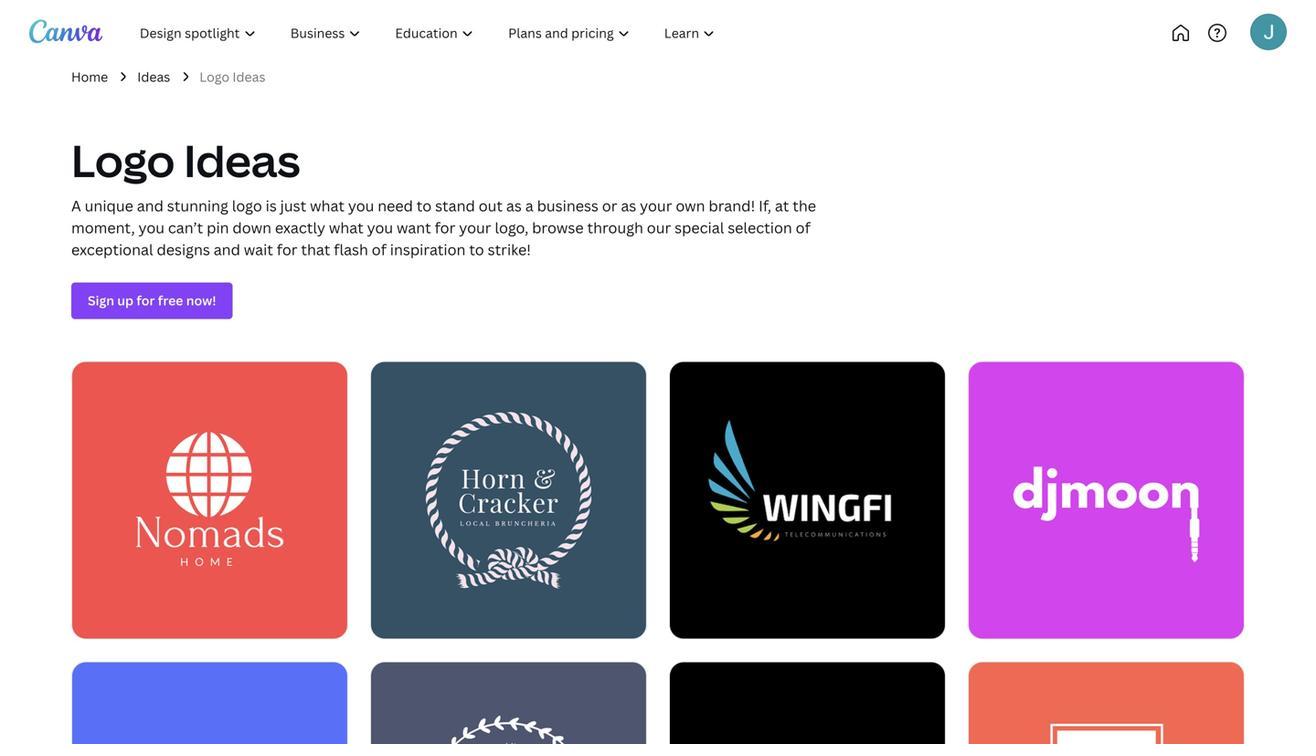 Task type: vqa. For each thing, say whether or not it's contained in the screenshot.
canva events link
no



Task type: locate. For each thing, give the bounding box(es) containing it.
home link
[[71, 67, 108, 87]]

for down exactly
[[277, 240, 298, 259]]

logo ideas a unique and stunning logo is just what you need to stand out as a business or as your own brand! if, at the moment, you can't pin down exactly what you want for your logo, browse through our special selection of exceptional designs and wait for that flash of inspiration to strike!
[[71, 130, 816, 259]]

your down out
[[459, 218, 491, 238]]

1 horizontal spatial of
[[796, 218, 811, 238]]

exactly
[[275, 218, 325, 238]]

inspiration
[[390, 240, 466, 259]]

of
[[796, 218, 811, 238], [372, 240, 387, 259]]

logo for logo ideas
[[200, 68, 229, 85]]

what
[[310, 196, 345, 216], [329, 218, 364, 238]]

1 horizontal spatial logo
[[200, 68, 229, 85]]

1 vertical spatial your
[[459, 218, 491, 238]]

exceptional
[[71, 240, 153, 259]]

logotemp4 image
[[670, 663, 945, 745]]

0 horizontal spatial and
[[137, 196, 164, 216]]

designs
[[157, 240, 210, 259]]

logotemp8 image
[[969, 663, 1244, 745]]

0 horizontal spatial as
[[506, 196, 522, 216]]

0 vertical spatial what
[[310, 196, 345, 216]]

through
[[587, 218, 643, 238]]

logo up unique
[[71, 130, 175, 190]]

logotemp6 image
[[969, 362, 1244, 639]]

ideas for logo ideas a unique and stunning logo is just what you need to stand out as a business or as your own brand! if, at the moment, you can't pin down exactly what you want for your logo, browse through our special selection of exceptional designs and wait for that flash of inspiration to strike!
[[184, 130, 300, 190]]

1 as from the left
[[506, 196, 522, 216]]

1 vertical spatial logo
[[71, 130, 175, 190]]

as
[[506, 196, 522, 216], [621, 196, 636, 216]]

browse
[[532, 218, 584, 238]]

0 horizontal spatial logo
[[71, 130, 175, 190]]

0 vertical spatial logo
[[200, 68, 229, 85]]

1 horizontal spatial and
[[214, 240, 240, 259]]

what right the just
[[310, 196, 345, 216]]

of down the
[[796, 218, 811, 238]]

1 horizontal spatial to
[[469, 240, 484, 259]]

1 horizontal spatial as
[[621, 196, 636, 216]]

0 vertical spatial of
[[796, 218, 811, 238]]

logo,
[[495, 218, 529, 238]]

you left can't
[[138, 218, 165, 238]]

logotemp7 image
[[371, 663, 646, 745]]

ideas
[[137, 68, 170, 85], [233, 68, 265, 85], [184, 130, 300, 190]]

1 horizontal spatial your
[[640, 196, 672, 216]]

if,
[[759, 196, 772, 216]]

top level navigation element
[[124, 15, 793, 51]]

a
[[71, 196, 81, 216]]

pin
[[207, 218, 229, 238]]

what up the flash
[[329, 218, 364, 238]]

your
[[640, 196, 672, 216], [459, 218, 491, 238]]

0 vertical spatial for
[[435, 218, 456, 238]]

at
[[775, 196, 789, 216]]

1 vertical spatial and
[[214, 240, 240, 259]]

special
[[675, 218, 724, 238]]

your up our
[[640, 196, 672, 216]]

or
[[602, 196, 617, 216]]

to
[[417, 196, 432, 216], [469, 240, 484, 259]]

1 horizontal spatial for
[[435, 218, 456, 238]]

0 horizontal spatial of
[[372, 240, 387, 259]]

for down stand on the left
[[435, 218, 456, 238]]

0 horizontal spatial for
[[277, 240, 298, 259]]

and
[[137, 196, 164, 216], [214, 240, 240, 259]]

that
[[301, 240, 330, 259]]

stand
[[435, 196, 475, 216]]

logotemp3 image
[[72, 663, 347, 745]]

a
[[525, 196, 534, 216]]

to left strike!
[[469, 240, 484, 259]]

selection
[[728, 218, 792, 238]]

0 vertical spatial to
[[417, 196, 432, 216]]

as right or
[[621, 196, 636, 216]]

to up want
[[417, 196, 432, 216]]

2 as from the left
[[621, 196, 636, 216]]

for
[[435, 218, 456, 238], [277, 240, 298, 259]]

logo inside logo ideas a unique and stunning logo is just what you need to stand out as a business or as your own brand! if, at the moment, you can't pin down exactly what you want for your logo, browse through our special selection of exceptional designs and wait for that flash of inspiration to strike!
[[71, 130, 175, 190]]

you
[[348, 196, 374, 216], [138, 218, 165, 238], [367, 218, 393, 238]]

logo right ideas link
[[200, 68, 229, 85]]

logo
[[200, 68, 229, 85], [71, 130, 175, 190]]

and down "pin"
[[214, 240, 240, 259]]

and right unique
[[137, 196, 164, 216]]

of right the flash
[[372, 240, 387, 259]]

0 vertical spatial your
[[640, 196, 672, 216]]

ideas inside logo ideas a unique and stunning logo is just what you need to stand out as a business or as your own brand! if, at the moment, you can't pin down exactly what you want for your logo, browse through our special selection of exceptional designs and wait for that flash of inspiration to strike!
[[184, 130, 300, 190]]

logo ideas
[[200, 68, 265, 85]]

0 vertical spatial and
[[137, 196, 164, 216]]

as left a
[[506, 196, 522, 216]]



Task type: describe. For each thing, give the bounding box(es) containing it.
1 vertical spatial for
[[277, 240, 298, 259]]

moment,
[[71, 218, 135, 238]]

the
[[793, 196, 816, 216]]

logo
[[232, 196, 262, 216]]

business
[[537, 196, 599, 216]]

ideas for logo ideas
[[233, 68, 265, 85]]

stunning
[[167, 196, 228, 216]]

logotemp1 image
[[72, 362, 347, 639]]

you down need
[[367, 218, 393, 238]]

just
[[280, 196, 306, 216]]

logotemp5 image
[[371, 362, 646, 639]]

0 horizontal spatial your
[[459, 218, 491, 238]]

1 vertical spatial of
[[372, 240, 387, 259]]

is
[[266, 196, 277, 216]]

unique
[[85, 196, 133, 216]]

want
[[397, 218, 431, 238]]

brand!
[[709, 196, 755, 216]]

ideas link
[[137, 67, 170, 87]]

out
[[479, 196, 503, 216]]

1 vertical spatial to
[[469, 240, 484, 259]]

logotemp2 image
[[670, 362, 945, 639]]

flash
[[334, 240, 368, 259]]

1 vertical spatial what
[[329, 218, 364, 238]]

our
[[647, 218, 671, 238]]

down
[[233, 218, 271, 238]]

need
[[378, 196, 413, 216]]

logo for logo ideas a unique and stunning logo is just what you need to stand out as a business or as your own brand! if, at the moment, you can't pin down exactly what you want for your logo, browse through our special selection of exceptional designs and wait for that flash of inspiration to strike!
[[71, 130, 175, 190]]

home
[[71, 68, 108, 85]]

strike!
[[488, 240, 531, 259]]

wait
[[244, 240, 273, 259]]

can't
[[168, 218, 203, 238]]

own
[[676, 196, 705, 216]]

0 horizontal spatial to
[[417, 196, 432, 216]]

you left need
[[348, 196, 374, 216]]



